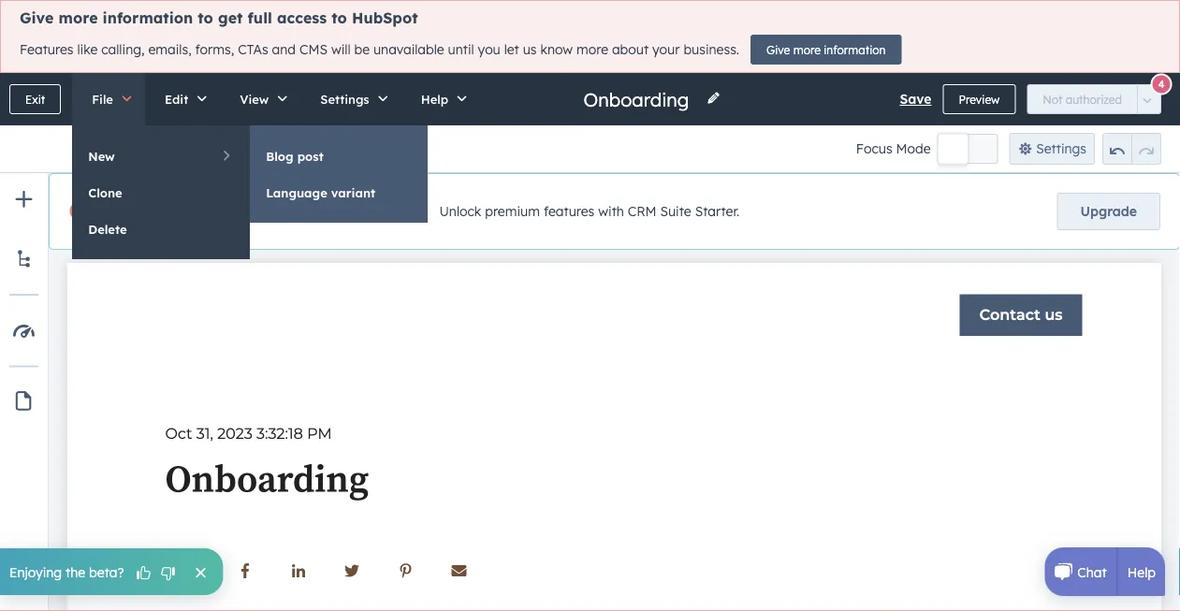 Task type: describe. For each thing, give the bounding box(es) containing it.
0 horizontal spatial hubspot
[[196, 202, 262, 221]]

about
[[612, 41, 649, 58]]

remove the hubspot logo from your blog.
[[102, 202, 425, 221]]

features
[[20, 41, 73, 58]]

not authorized group
[[1028, 84, 1162, 114]]

be
[[354, 41, 370, 58]]

not authorized button
[[1028, 84, 1139, 114]]

enjoying
[[9, 564, 62, 580]]

access
[[277, 8, 327, 27]]

give more information to get full access to hubspot
[[20, 8, 418, 27]]

upgrade
[[1081, 203, 1138, 220]]

know
[[541, 41, 573, 58]]

unlock
[[440, 203, 482, 220]]

and
[[272, 41, 296, 58]]

ctas
[[238, 41, 268, 58]]

with
[[599, 203, 625, 220]]

unlock premium features with crm suite starter.
[[440, 203, 740, 220]]

language
[[266, 185, 328, 200]]

0 horizontal spatial settings button
[[301, 73, 401, 125]]

give more information
[[767, 43, 886, 57]]

language variant button
[[250, 175, 428, 211]]

information for give more information
[[824, 43, 886, 57]]

save
[[900, 91, 932, 107]]

save button
[[900, 88, 932, 111]]

blog
[[266, 148, 294, 164]]

4
[[1159, 78, 1166, 91]]

full
[[248, 8, 272, 27]]

let
[[504, 41, 520, 58]]

like
[[77, 41, 98, 58]]

help button
[[401, 73, 481, 125]]

upgrade link
[[1058, 193, 1161, 230]]

new button
[[72, 139, 250, 174]]

remove
[[102, 202, 162, 221]]

help inside button
[[421, 91, 449, 107]]

until
[[448, 41, 474, 58]]

post
[[297, 148, 324, 164]]

1 horizontal spatial help
[[1128, 564, 1157, 580]]

get
[[218, 8, 243, 27]]

forms,
[[195, 41, 234, 58]]

give more information link
[[751, 35, 902, 65]]

give for give more information to get full access to hubspot
[[20, 8, 54, 27]]

features like calling, emails, forms, ctas and cms will be unavailable until you let us know more about your business.
[[20, 41, 740, 58]]

file
[[92, 91, 113, 107]]

variant
[[331, 185, 376, 200]]

1 horizontal spatial settings button
[[1010, 133, 1096, 165]]

blog post
[[266, 148, 324, 164]]

mode
[[897, 140, 931, 157]]

cms
[[300, 41, 328, 58]]

premium
[[485, 203, 540, 220]]

information for give more information to get full access to hubspot
[[103, 8, 193, 27]]

calling,
[[101, 41, 145, 58]]

exit link
[[9, 84, 61, 114]]



Task type: vqa. For each thing, say whether or not it's contained in the screenshot.
rightmost Settings button
yes



Task type: locate. For each thing, give the bounding box(es) containing it.
the inside "enjoying the beta?" button
[[66, 564, 85, 580]]

not authorized
[[1044, 92, 1123, 106]]

0 vertical spatial the
[[167, 202, 192, 221]]

0 vertical spatial settings
[[321, 91, 370, 107]]

0 horizontal spatial give
[[20, 8, 54, 27]]

not
[[1044, 92, 1063, 106]]

1 horizontal spatial to
[[332, 8, 347, 27]]

view button
[[220, 73, 301, 125]]

1 horizontal spatial the
[[167, 202, 192, 221]]

focus mode element
[[939, 134, 999, 164]]

new
[[88, 148, 115, 164]]

blog post button
[[250, 139, 428, 174]]

1 vertical spatial the
[[66, 564, 85, 580]]

your down "variant"
[[347, 202, 382, 221]]

edit button
[[145, 73, 220, 125]]

preview button
[[944, 84, 1016, 114]]

give for give more information
[[767, 43, 791, 57]]

to left get
[[198, 8, 213, 27]]

settings button down not
[[1010, 133, 1096, 165]]

more inside give more information link
[[794, 43, 821, 57]]

1 horizontal spatial your
[[653, 41, 680, 58]]

1 vertical spatial information
[[824, 43, 886, 57]]

view
[[240, 91, 269, 107]]

the right remove
[[167, 202, 192, 221]]

thumbsup image
[[135, 566, 152, 583]]

clone
[[88, 185, 122, 200]]

None field
[[582, 87, 695, 112]]

more
[[59, 8, 98, 27], [577, 41, 609, 58], [794, 43, 821, 57]]

focus mode
[[857, 140, 931, 157]]

enjoying the beta? button
[[0, 549, 223, 596]]

0 horizontal spatial more
[[59, 8, 98, 27]]

your
[[653, 41, 680, 58], [347, 202, 382, 221]]

business.
[[684, 41, 740, 58]]

0 vertical spatial give
[[20, 8, 54, 27]]

0 horizontal spatial to
[[198, 8, 213, 27]]

the
[[167, 202, 192, 221], [66, 564, 85, 580]]

1 vertical spatial hubspot
[[196, 202, 262, 221]]

0 horizontal spatial information
[[103, 8, 193, 27]]

delete
[[88, 221, 127, 237]]

hubspot
[[352, 8, 418, 27], [196, 202, 262, 221]]

hubspot left logo
[[196, 202, 262, 221]]

1 horizontal spatial more
[[577, 41, 609, 58]]

enjoying the beta?
[[9, 564, 124, 580]]

0 vertical spatial your
[[653, 41, 680, 58]]

settings
[[321, 91, 370, 107], [1037, 140, 1087, 157]]

you
[[478, 41, 501, 58]]

1 to from the left
[[198, 8, 213, 27]]

focus
[[857, 140, 893, 157]]

1 horizontal spatial settings
[[1037, 140, 1087, 157]]

will
[[331, 41, 351, 58]]

1 vertical spatial give
[[767, 43, 791, 57]]

give
[[20, 8, 54, 27], [767, 43, 791, 57]]

exit
[[25, 92, 45, 106]]

settings button
[[301, 73, 401, 125], [1010, 133, 1096, 165]]

to up will
[[332, 8, 347, 27]]

1 vertical spatial your
[[347, 202, 382, 221]]

more for give more information
[[794, 43, 821, 57]]

1 horizontal spatial information
[[824, 43, 886, 57]]

1 horizontal spatial give
[[767, 43, 791, 57]]

give right business.
[[767, 43, 791, 57]]

1 horizontal spatial hubspot
[[352, 8, 418, 27]]

help
[[421, 91, 449, 107], [1128, 564, 1157, 580]]

2 to from the left
[[332, 8, 347, 27]]

give up features
[[20, 8, 54, 27]]

1 vertical spatial settings
[[1037, 140, 1087, 157]]

authorized
[[1066, 92, 1123, 106]]

delete button
[[72, 212, 250, 247]]

0 horizontal spatial your
[[347, 202, 382, 221]]

group
[[1103, 133, 1162, 165]]

starter.
[[695, 203, 740, 220]]

blog.
[[387, 202, 425, 221]]

to
[[198, 8, 213, 27], [332, 8, 347, 27]]

clone button
[[72, 175, 250, 211]]

from
[[306, 202, 342, 221]]

us
[[523, 41, 537, 58]]

0 horizontal spatial the
[[66, 564, 85, 580]]

emails,
[[148, 41, 192, 58]]

features
[[544, 203, 595, 220]]

2 horizontal spatial more
[[794, 43, 821, 57]]

language variant
[[266, 185, 376, 200]]

settings down will
[[321, 91, 370, 107]]

0 vertical spatial hubspot
[[352, 8, 418, 27]]

edit
[[165, 91, 188, 107]]

0 horizontal spatial settings
[[321, 91, 370, 107]]

0 vertical spatial settings button
[[301, 73, 401, 125]]

0 vertical spatial information
[[103, 8, 193, 27]]

preview
[[959, 92, 1000, 106]]

chat
[[1078, 564, 1108, 580]]

file button
[[72, 73, 145, 125]]

the left beta?
[[66, 564, 85, 580]]

help down unavailable
[[421, 91, 449, 107]]

0 horizontal spatial help
[[421, 91, 449, 107]]

logo
[[267, 202, 301, 221]]

your right 'about'
[[653, 41, 680, 58]]

thumbsdown image
[[160, 566, 177, 583]]

settings down not
[[1037, 140, 1087, 157]]

crm
[[628, 203, 657, 220]]

hubspot up features like calling, emails, forms, ctas and cms will be unavailable until you let us know more about your business.
[[352, 8, 418, 27]]

help right chat
[[1128, 564, 1157, 580]]

the for enjoying
[[66, 564, 85, 580]]

information
[[103, 8, 193, 27], [824, 43, 886, 57]]

the for remove
[[167, 202, 192, 221]]

1 vertical spatial help
[[1128, 564, 1157, 580]]

unavailable
[[374, 41, 444, 58]]

1 vertical spatial settings button
[[1010, 133, 1096, 165]]

beta?
[[89, 564, 124, 580]]

0 vertical spatial help
[[421, 91, 449, 107]]

settings button down will
[[301, 73, 401, 125]]

suite
[[661, 203, 692, 220]]

more for give more information to get full access to hubspot
[[59, 8, 98, 27]]



